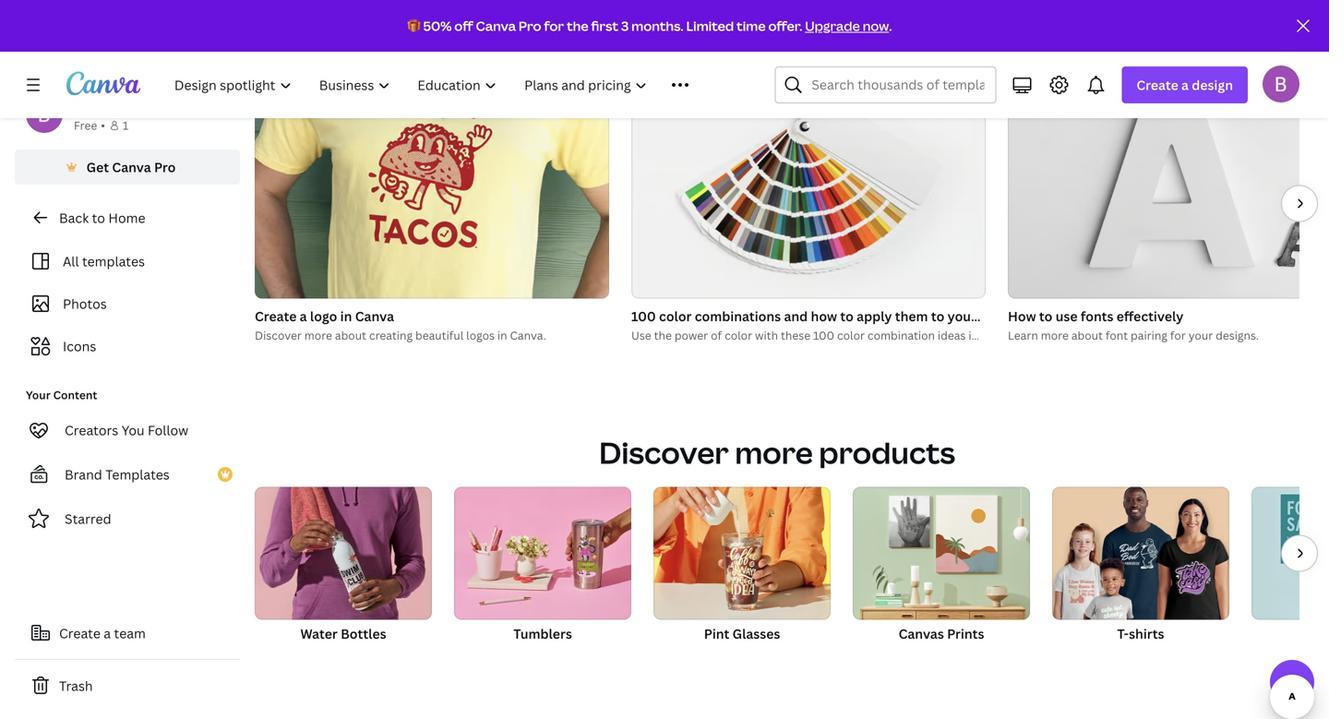 Task type: vqa. For each thing, say whether or not it's contained in the screenshot.
Try
no



Task type: locate. For each thing, give the bounding box(es) containing it.
0 horizontal spatial create
[[59, 625, 101, 642]]

2 vertical spatial canva
[[355, 308, 394, 325]]

ideas
[[938, 328, 966, 343]]

a inside dropdown button
[[1182, 76, 1189, 94]]

a inside create a logo in canva discover more about creating beautiful logos in canva.
[[300, 308, 307, 325]]

your left designs.
[[1189, 328, 1213, 343]]

the left first
[[567, 17, 589, 35]]

pint glasses image
[[654, 487, 831, 620]]

1 vertical spatial for
[[1171, 328, 1186, 343]]

1 horizontal spatial for
[[1171, 328, 1186, 343]]

a for design
[[1182, 76, 1189, 94]]

1 horizontal spatial the
[[654, 328, 672, 343]]

combination
[[868, 328, 935, 343]]

about inside the how to use fonts effectively learn more about font pairing for your designs.
[[1072, 328, 1103, 343]]

a for team
[[104, 625, 111, 642]]

about down fonts
[[1072, 328, 1103, 343]]

create left design
[[1137, 76, 1179, 94]]

in right ideas
[[969, 328, 979, 343]]

pro right off
[[519, 17, 542, 35]]

1 horizontal spatial discover
[[599, 433, 729, 473]]

2 horizontal spatial your
[[1189, 328, 1213, 343]]

canvas prints
[[899, 625, 985, 643]]

0 vertical spatial canva
[[476, 17, 516, 35]]

color down 100 color combinations and how to apply them to your designs 'link' on the top
[[837, 328, 865, 343]]

free
[[74, 118, 97, 133]]

a for logo
[[300, 308, 307, 325]]

how to use fonts effectively image
[[1008, 62, 1330, 299]]

2 horizontal spatial create
[[1137, 76, 1179, 94]]

your
[[948, 308, 977, 325], [981, 328, 1006, 343], [1189, 328, 1213, 343]]

creators
[[65, 422, 118, 439]]

your inside the how to use fonts effectively learn more about font pairing for your designs.
[[1189, 328, 1213, 343]]

canva right 'get'
[[112, 158, 151, 176]]

1 horizontal spatial more
[[735, 433, 813, 473]]

in right logo
[[340, 308, 352, 325]]

prints
[[947, 625, 985, 643]]

get
[[86, 158, 109, 176]]

templates
[[82, 253, 145, 270]]

2 about from the left
[[1072, 328, 1103, 343]]

for
[[544, 17, 564, 35], [1171, 328, 1186, 343]]

2 vertical spatial a
[[104, 625, 111, 642]]

canvas prints image
[[853, 487, 1030, 620]]

1 vertical spatial discover
[[599, 433, 729, 473]]

0 horizontal spatial the
[[567, 17, 589, 35]]

to left 'use' at the right top of page
[[1040, 308, 1053, 325]]

create inside dropdown button
[[1137, 76, 1179, 94]]

0 vertical spatial discover
[[255, 328, 302, 343]]

100 color combinations and how to apply them to your designs use the power of color with these 100 color combination ideas in your creative projects.
[[632, 308, 1101, 343]]

0 vertical spatial a
[[1182, 76, 1189, 94]]

now
[[863, 17, 889, 35]]

create a team
[[59, 625, 146, 642]]

combinations
[[695, 308, 781, 325]]

1 about from the left
[[335, 328, 367, 343]]

2 vertical spatial create
[[59, 625, 101, 642]]

discover inside create a logo in canva discover more about creating beautiful logos in canva.
[[255, 328, 302, 343]]

logo
[[310, 308, 337, 325]]

for left first
[[544, 17, 564, 35]]

1 horizontal spatial 100
[[814, 328, 835, 343]]

about down logo
[[335, 328, 367, 343]]

top level navigation element
[[163, 66, 731, 103], [163, 66, 731, 103]]

create inside "button"
[[59, 625, 101, 642]]

more inside the how to use fonts effectively learn more about font pairing for your designs.
[[1041, 328, 1069, 343]]

to right "how"
[[841, 308, 854, 325]]

canva right off
[[476, 17, 516, 35]]

create left logo
[[255, 308, 297, 325]]

a left team
[[104, 625, 111, 642]]

t shirts image
[[1053, 487, 1230, 620]]

a
[[1182, 76, 1189, 94], [300, 308, 307, 325], [104, 625, 111, 642]]

0 horizontal spatial in
[[340, 308, 352, 325]]

a left logo
[[300, 308, 307, 325]]

the inside 100 color combinations and how to apply them to your designs use the power of color with these 100 color combination ideas in your creative projects.
[[654, 328, 672, 343]]

color
[[659, 308, 692, 325], [725, 328, 753, 343], [837, 328, 865, 343]]

creators you follow
[[65, 422, 188, 439]]

2 horizontal spatial a
[[1182, 76, 1189, 94]]

color down combinations at the right top of the page
[[725, 328, 753, 343]]

create left team
[[59, 625, 101, 642]]

create a logo in canva link
[[255, 306, 609, 327]]

1 vertical spatial create
[[255, 308, 297, 325]]

2 horizontal spatial in
[[969, 328, 979, 343]]

0 horizontal spatial a
[[104, 625, 111, 642]]

creators you follow link
[[15, 412, 240, 449]]

canva.
[[510, 328, 547, 343]]

100 color combinations and how to apply them to your designs image
[[632, 62, 986, 299]]

create
[[1137, 76, 1179, 94], [255, 308, 297, 325], [59, 625, 101, 642]]

canvas
[[899, 625, 944, 643]]

1 horizontal spatial create
[[255, 308, 297, 325]]

0 vertical spatial 100
[[632, 308, 656, 325]]

0 vertical spatial for
[[544, 17, 564, 35]]

in
[[340, 308, 352, 325], [498, 328, 507, 343], [969, 328, 979, 343]]

water
[[301, 625, 338, 643]]

create inside create a logo in canva discover more about creating beautiful logos in canva.
[[255, 308, 297, 325]]

products
[[819, 433, 956, 473]]

the
[[567, 17, 589, 35], [654, 328, 672, 343]]

the right the use
[[654, 328, 672, 343]]

0 horizontal spatial pro
[[154, 158, 176, 176]]

color up the power
[[659, 308, 692, 325]]

logos
[[466, 328, 495, 343]]

trash link
[[15, 668, 240, 705]]

2 horizontal spatial more
[[1041, 328, 1069, 343]]

team
[[114, 625, 146, 642]]

a left design
[[1182, 76, 1189, 94]]

about inside create a logo in canva discover more about creating beautiful logos in canva.
[[335, 328, 367, 343]]

your
[[26, 387, 51, 403]]

more inside create a logo in canva discover more about creating beautiful logos in canva.
[[305, 328, 332, 343]]

about for fonts
[[1072, 328, 1103, 343]]

free •
[[74, 118, 105, 133]]

them
[[895, 308, 928, 325]]

months.
[[632, 17, 684, 35]]

more
[[662, 8, 739, 48]]

tumblers
[[514, 625, 572, 643]]

1 vertical spatial canva
[[112, 158, 151, 176]]

1 horizontal spatial canva
[[355, 308, 394, 325]]

1 horizontal spatial about
[[1072, 328, 1103, 343]]

100 down "how"
[[814, 328, 835, 343]]

0 vertical spatial create
[[1137, 76, 1179, 94]]

to right "back"
[[92, 209, 105, 227]]

about
[[335, 328, 367, 343], [1072, 328, 1103, 343]]

.
[[889, 17, 892, 35]]

get canva pro button
[[15, 150, 240, 185]]

None search field
[[775, 66, 997, 103]]

about for in
[[335, 328, 367, 343]]

1 vertical spatial the
[[654, 328, 672, 343]]

more resources
[[662, 8, 893, 48]]

photos link
[[26, 286, 229, 321]]

with
[[755, 328, 778, 343]]

0 horizontal spatial discover
[[255, 328, 302, 343]]

fonts
[[1081, 308, 1114, 325]]

100 up the use
[[632, 308, 656, 325]]

1 horizontal spatial pro
[[519, 17, 542, 35]]

in right logos
[[498, 328, 507, 343]]

limited
[[687, 17, 734, 35]]

100 color combinations and how to apply them to your designs link
[[632, 306, 1028, 327]]

trash
[[59, 677, 93, 695]]

brand templates link
[[15, 456, 240, 493]]

how to use fonts effectively learn more about font pairing for your designs.
[[1008, 308, 1259, 343]]

more for use
[[1041, 328, 1069, 343]]

0 vertical spatial the
[[567, 17, 589, 35]]

create for create a design
[[1137, 76, 1179, 94]]

creative
[[1009, 328, 1052, 343]]

0 horizontal spatial 100
[[632, 308, 656, 325]]

brand templates
[[65, 466, 170, 483]]

canva up creating
[[355, 308, 394, 325]]

your up ideas
[[948, 308, 977, 325]]

0 horizontal spatial about
[[335, 328, 367, 343]]

pairing
[[1131, 328, 1168, 343]]

how to use fonts effectively link
[[1008, 306, 1330, 327]]

0 horizontal spatial more
[[305, 328, 332, 343]]

your down designs
[[981, 328, 1006, 343]]

0 horizontal spatial your
[[948, 308, 977, 325]]

upgrade now button
[[805, 17, 889, 35]]

pro
[[519, 17, 542, 35], [154, 158, 176, 176]]

1 vertical spatial pro
[[154, 158, 176, 176]]

for down how to use fonts effectively link
[[1171, 328, 1186, 343]]

pint glasses
[[704, 625, 781, 643]]

design
[[1192, 76, 1234, 94]]

to inside the how to use fonts effectively learn more about font pairing for your designs.
[[1040, 308, 1053, 325]]

1 horizontal spatial a
[[300, 308, 307, 325]]

effectively
[[1117, 308, 1184, 325]]

1 horizontal spatial color
[[725, 328, 753, 343]]

use
[[632, 328, 652, 343]]

water bottles link
[[255, 487, 432, 663]]

yard signs image
[[1252, 487, 1330, 620]]

a inside "button"
[[104, 625, 111, 642]]

pro up "back to home" link
[[154, 158, 176, 176]]

1 horizontal spatial in
[[498, 328, 507, 343]]

0 horizontal spatial canva
[[112, 158, 151, 176]]

2 horizontal spatial canva
[[476, 17, 516, 35]]

back to home link
[[15, 199, 240, 236]]

100
[[632, 308, 656, 325], [814, 328, 835, 343]]

1 vertical spatial a
[[300, 308, 307, 325]]

creating
[[369, 328, 413, 343]]



Task type: describe. For each thing, give the bounding box(es) containing it.
canva inside button
[[112, 158, 151, 176]]

back
[[59, 209, 89, 227]]

Search search field
[[812, 67, 985, 102]]

icons link
[[26, 329, 229, 364]]

starred
[[65, 510, 111, 528]]

🎁 50% off canva pro for the first 3 months. limited time offer. upgrade now .
[[408, 17, 892, 35]]

tumblers image
[[454, 487, 632, 620]]

your content
[[26, 387, 97, 403]]

you
[[122, 422, 145, 439]]

canvas prints link
[[853, 487, 1030, 663]]

create a logo in canva image
[[255, 62, 609, 299]]

for inside the how to use fonts effectively learn more about font pairing for your designs.
[[1171, 328, 1186, 343]]

time
[[737, 17, 766, 35]]

in inside 100 color combinations and how to apply them to your designs use the power of color with these 100 color combination ideas in your creative projects.
[[969, 328, 979, 343]]

projects.
[[1054, 328, 1101, 343]]

create for create a team
[[59, 625, 101, 642]]

follow
[[148, 422, 188, 439]]

create a design
[[1137, 76, 1234, 94]]

water bottles image
[[255, 487, 432, 620]]

0 vertical spatial pro
[[519, 17, 542, 35]]

content
[[53, 387, 97, 403]]

3
[[621, 17, 629, 35]]

templates
[[105, 466, 170, 483]]

home
[[108, 209, 145, 227]]

starred link
[[15, 500, 240, 537]]

canva inside create a logo in canva discover more about creating beautiful logos in canva.
[[355, 308, 394, 325]]

offer.
[[769, 17, 803, 35]]

bottles
[[341, 625, 386, 643]]

to up ideas
[[932, 308, 945, 325]]

use
[[1056, 308, 1078, 325]]

and
[[784, 308, 808, 325]]

get canva pro
[[86, 158, 176, 176]]

upgrade
[[805, 17, 860, 35]]

apply
[[857, 308, 892, 325]]

0 horizontal spatial color
[[659, 308, 692, 325]]

designs
[[980, 308, 1028, 325]]

how
[[1008, 308, 1037, 325]]

•
[[101, 118, 105, 133]]

pro inside button
[[154, 158, 176, 176]]

all
[[63, 253, 79, 270]]

all templates
[[63, 253, 145, 270]]

create a logo in canva discover more about creating beautiful logos in canva.
[[255, 308, 547, 343]]

icons
[[63, 337, 96, 355]]

more for logo
[[305, 328, 332, 343]]

of
[[711, 328, 722, 343]]

2 horizontal spatial color
[[837, 328, 865, 343]]

create for create a logo in canva discover more about creating beautiful logos in canva.
[[255, 308, 297, 325]]

all templates link
[[26, 244, 229, 279]]

off
[[455, 17, 473, 35]]

discover more products
[[599, 433, 956, 473]]

50%
[[423, 17, 452, 35]]

beautiful
[[416, 328, 464, 343]]

1
[[123, 118, 129, 133]]

1 horizontal spatial your
[[981, 328, 1006, 343]]

glasses
[[733, 625, 781, 643]]

first
[[591, 17, 619, 35]]

pint
[[704, 625, 730, 643]]

learn
[[1008, 328, 1039, 343]]

photos
[[63, 295, 107, 313]]

🎁
[[408, 17, 421, 35]]

0 horizontal spatial for
[[544, 17, 564, 35]]

how
[[811, 308, 838, 325]]

tumblers link
[[454, 487, 632, 663]]

font
[[1106, 328, 1128, 343]]

water bottles
[[301, 625, 386, 643]]

resources
[[745, 8, 893, 48]]

t-shirts link
[[1053, 487, 1230, 663]]

these
[[781, 328, 811, 343]]

designs.
[[1216, 328, 1259, 343]]

create a design button
[[1122, 66, 1248, 103]]

bob builder image
[[1263, 65, 1300, 102]]

brand
[[65, 466, 102, 483]]

power
[[675, 328, 708, 343]]

t-shirts
[[1118, 625, 1165, 643]]

pint glasses link
[[654, 487, 831, 663]]

back to home
[[59, 209, 145, 227]]

t-
[[1118, 625, 1129, 643]]

1 vertical spatial 100
[[814, 328, 835, 343]]

shirts
[[1129, 625, 1165, 643]]



